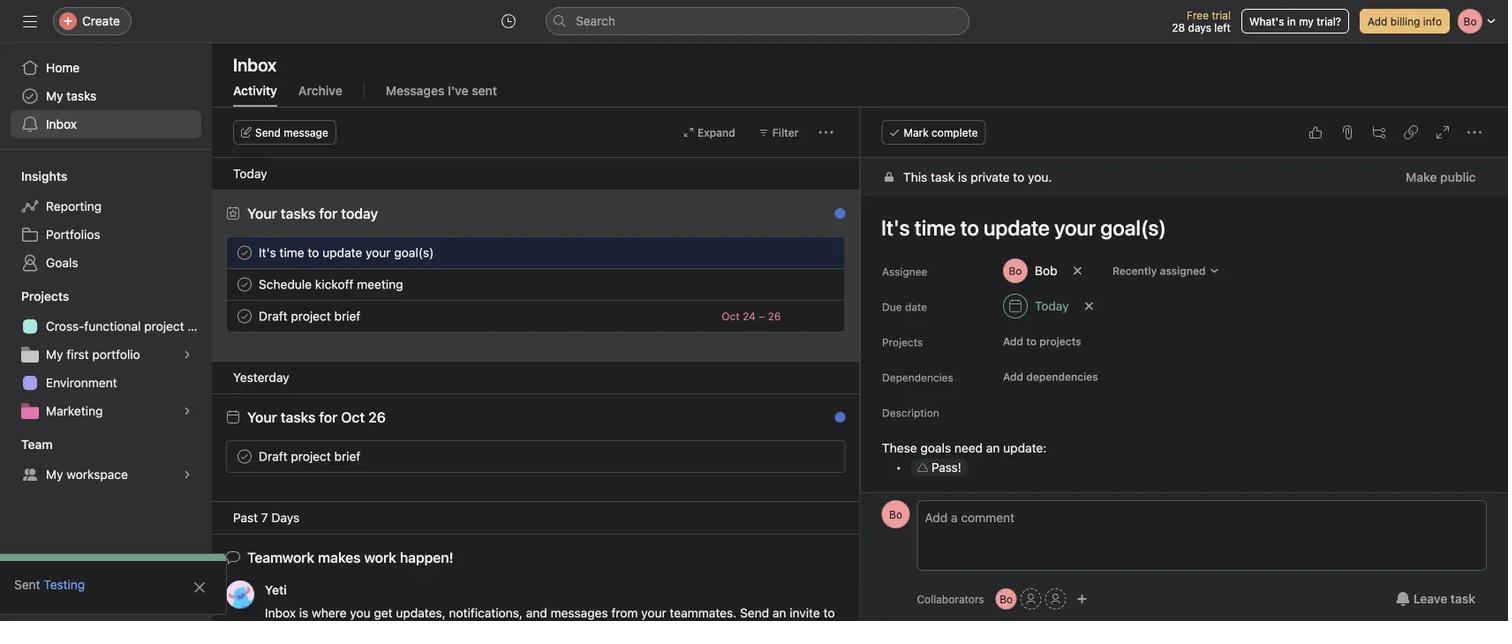 Task type: locate. For each thing, give the bounding box(es) containing it.
team
[[21, 438, 53, 452]]

projects inside main content
[[882, 336, 923, 349]]

0 vertical spatial bo button
[[882, 501, 910, 529]]

archive notification image down more actions image
[[826, 211, 840, 225]]

1 horizontal spatial oct
[[722, 310, 740, 323]]

archive notification image
[[826, 211, 840, 225], [826, 415, 840, 429]]

project for completed option
[[291, 309, 331, 324]]

updates,
[[396, 606, 446, 621]]

tasks down home
[[67, 89, 97, 103]]

search
[[576, 14, 616, 28]]

completed image for schedule
[[234, 274, 255, 295]]

1 horizontal spatial 26
[[768, 310, 781, 323]]

bo right collaborators
[[1000, 593, 1013, 606]]

0 vertical spatial your
[[247, 205, 277, 222]]

dependencies
[[1026, 371, 1098, 383]]

attachments: add a file to this task, it's time to update your goal(s) image
[[1341, 125, 1355, 140]]

home
[[46, 60, 80, 75]]

teammates.
[[670, 606, 737, 621]]

my down team
[[46, 468, 63, 482]]

your down the yesterday
[[247, 409, 277, 426]]

yesterday
[[233, 370, 289, 385]]

0 likes. click to like this task image
[[1309, 125, 1323, 140]]

recently assigned button
[[1104, 259, 1228, 283]]

2 draft from the top
[[259, 450, 288, 464]]

completed checkbox left it's
[[234, 242, 255, 264]]

clear due date image
[[1084, 301, 1094, 312]]

send inside the "yeti inbox is where you get updates, notifications, and messages from your teammates. send an invite to"
[[740, 606, 769, 621]]

kickoff
[[315, 277, 354, 292]]

add subtask image
[[1372, 125, 1387, 140]]

2 completed image from the top
[[234, 274, 255, 295]]

messages i've sent link
[[386, 83, 497, 107]]

inbox down yeti
[[265, 606, 296, 621]]

description document
[[862, 439, 1487, 622]]

completed image up past in the left bottom of the page
[[234, 446, 255, 468]]

an inside description "document"
[[986, 441, 1000, 456]]

2 my from the top
[[46, 348, 63, 362]]

2 vertical spatial my
[[46, 468, 63, 482]]

bo button down pass! button
[[882, 501, 910, 529]]

1 vertical spatial draft
[[259, 450, 288, 464]]

oct 24 – 26
[[722, 310, 781, 323]]

tasks inside 'global' element
[[67, 89, 97, 103]]

0 vertical spatial task
[[930, 170, 954, 185]]

your right from
[[641, 606, 667, 621]]

your tasks for oct 26 link
[[247, 409, 386, 426]]

an left the invite
[[773, 606, 786, 621]]

cross-functional project plan
[[46, 319, 212, 334]]

your up it's
[[247, 205, 277, 222]]

sent
[[472, 83, 497, 98]]

past 7 days
[[233, 511, 300, 525]]

today down the 'bob'
[[1035, 299, 1069, 314]]

1 vertical spatial tasks
[[281, 205, 316, 222]]

bo down these at the bottom of the page
[[889, 509, 903, 521]]

projects down due date at right
[[882, 336, 923, 349]]

send left the invite
[[740, 606, 769, 621]]

0 horizontal spatial task
[[930, 170, 954, 185]]

main content containing this task is private to you.
[[861, 158, 1508, 622]]

add inside add billing info button
[[1368, 15, 1388, 27]]

add inside add to projects button
[[1003, 336, 1023, 348]]

0 vertical spatial is
[[958, 170, 967, 185]]

completed image left it's
[[234, 242, 255, 264]]

main content
[[861, 158, 1508, 622]]

send message
[[255, 126, 328, 139]]

for for oct
[[319, 409, 338, 426]]

Task Name text field
[[869, 208, 1487, 248]]

leave
[[1414, 592, 1448, 607]]

inbox up activity
[[233, 54, 277, 75]]

your for your tasks for today
[[247, 205, 277, 222]]

1 vertical spatial for
[[319, 409, 338, 426]]

1 horizontal spatial bo
[[1000, 593, 1013, 606]]

draft project brief down schedule kickoff meeting
[[259, 309, 361, 324]]

add down today "dropdown button"
[[1003, 336, 1023, 348]]

completed image for it's
[[234, 242, 255, 264]]

project down schedule kickoff meeting
[[291, 309, 331, 324]]

0 vertical spatial bo
[[889, 509, 903, 521]]

1 vertical spatial task
[[1451, 592, 1476, 607]]

bo button right collaborators
[[996, 589, 1017, 610]]

1 horizontal spatial today
[[1035, 299, 1069, 314]]

oct
[[722, 310, 740, 323], [341, 409, 365, 426]]

task inside button
[[1451, 592, 1476, 607]]

2 for from the top
[[319, 409, 338, 426]]

send inside 'button'
[[255, 126, 281, 139]]

projects
[[21, 289, 69, 304], [882, 336, 923, 349]]

2 vertical spatial completed image
[[234, 446, 255, 468]]

tasks up time
[[281, 205, 316, 222]]

1 vertical spatial 26
[[368, 409, 386, 426]]

tasks for your tasks for oct 26
[[281, 409, 316, 426]]

2 draft project brief from the top
[[259, 450, 361, 464]]

brief down kickoff
[[334, 309, 361, 324]]

make public
[[1406, 170, 1476, 185]]

0 horizontal spatial bo button
[[882, 501, 910, 529]]

1 vertical spatial bo button
[[996, 589, 1017, 610]]

projects up cross-
[[21, 289, 69, 304]]

3 my from the top
[[46, 468, 63, 482]]

0 horizontal spatial projects
[[21, 289, 69, 304]]

0 vertical spatial today
[[233, 166, 267, 181]]

my workspace
[[46, 468, 128, 482]]

mark complete button
[[882, 120, 986, 145]]

an right need
[[986, 441, 1000, 456]]

0 horizontal spatial 26
[[368, 409, 386, 426]]

Completed checkbox
[[234, 242, 255, 264], [234, 274, 255, 295], [234, 446, 255, 468]]

add
[[1368, 15, 1388, 27], [1003, 336, 1023, 348], [1003, 371, 1023, 383]]

0 vertical spatial archive notification image
[[826, 211, 840, 225]]

2 vertical spatial add
[[1003, 371, 1023, 383]]

1 vertical spatial oct
[[341, 409, 365, 426]]

1 my from the top
[[46, 89, 63, 103]]

recently
[[1112, 265, 1157, 277]]

1 vertical spatial draft project brief
[[259, 450, 361, 464]]

1 horizontal spatial is
[[958, 170, 967, 185]]

remove assignee image
[[1072, 266, 1083, 276]]

teamwork makes work happen!
[[247, 550, 454, 567]]

completed checkbox for schedule
[[234, 274, 255, 295]]

to right the invite
[[824, 606, 835, 621]]

1 your from the top
[[247, 205, 277, 222]]

brief down your tasks for oct 26 link
[[334, 450, 361, 464]]

workspace
[[67, 468, 128, 482]]

tasks down the yesterday
[[281, 409, 316, 426]]

draft right completed icon
[[259, 309, 288, 324]]

completed checkbox up past in the left bottom of the page
[[234, 446, 255, 468]]

an inside the "yeti inbox is where you get updates, notifications, and messages from your teammates. send an invite to"
[[773, 606, 786, 621]]

your
[[247, 205, 277, 222], [247, 409, 277, 426]]

insights
[[21, 169, 67, 184]]

my down home
[[46, 89, 63, 103]]

3 completed image from the top
[[234, 446, 255, 468]]

today down send message 'button'
[[233, 166, 267, 181]]

close image
[[193, 581, 207, 595]]

copy task link image
[[1404, 125, 1418, 140]]

see details, marketing image
[[182, 406, 193, 417]]

to left you. on the top right of page
[[1013, 170, 1024, 185]]

1 for from the top
[[319, 205, 338, 222]]

project down your tasks for oct 26 link
[[291, 450, 331, 464]]

0 vertical spatial draft
[[259, 309, 288, 324]]

expand button
[[676, 120, 743, 145]]

0 vertical spatial tasks
[[67, 89, 97, 103]]

mark complete
[[904, 126, 978, 139]]

search list box
[[546, 7, 970, 35]]

1 brief from the top
[[334, 309, 361, 324]]

is for where
[[299, 606, 308, 621]]

1 completed image from the top
[[234, 242, 255, 264]]

1 vertical spatial brief
[[334, 450, 361, 464]]

0 vertical spatial completed image
[[234, 242, 255, 264]]

insights button
[[0, 168, 67, 185]]

you
[[350, 606, 371, 621]]

see details, my first portfolio image
[[182, 350, 193, 360]]

filter button
[[751, 120, 807, 145]]

trial?
[[1317, 15, 1341, 27]]

2 archive notification image from the top
[[826, 415, 840, 429]]

info
[[1424, 15, 1442, 27]]

0 vertical spatial oct
[[722, 310, 740, 323]]

team button
[[0, 436, 53, 454]]

archive notification image left description
[[826, 415, 840, 429]]

my inside 'global' element
[[46, 89, 63, 103]]

trial
[[1212, 9, 1231, 21]]

add left billing on the top of page
[[1368, 15, 1388, 27]]

an
[[986, 441, 1000, 456], [773, 606, 786, 621]]

1 horizontal spatial send
[[740, 606, 769, 621]]

completed checkbox up completed icon
[[234, 274, 255, 295]]

bo
[[889, 509, 903, 521], [1000, 593, 1013, 606]]

my inside projects element
[[46, 348, 63, 362]]

update:
[[1003, 441, 1046, 456]]

is left where
[[299, 606, 308, 621]]

is
[[958, 170, 967, 185], [299, 606, 308, 621]]

0 vertical spatial for
[[319, 205, 338, 222]]

1 horizontal spatial task
[[1451, 592, 1476, 607]]

today button
[[995, 291, 1077, 322]]

my left first at the bottom left
[[46, 348, 63, 362]]

my for my tasks
[[46, 89, 63, 103]]

portfolios
[[46, 227, 100, 242]]

1 horizontal spatial bo button
[[996, 589, 1017, 610]]

meeting
[[357, 277, 403, 292]]

activity link
[[233, 83, 277, 107]]

0 horizontal spatial oct
[[341, 409, 365, 426]]

1 vertical spatial today
[[1035, 299, 1069, 314]]

0 vertical spatial an
[[986, 441, 1000, 456]]

1 vertical spatial is
[[299, 606, 308, 621]]

1 vertical spatial add
[[1003, 336, 1023, 348]]

portfolios link
[[11, 221, 201, 249]]

0 horizontal spatial an
[[773, 606, 786, 621]]

free
[[1187, 9, 1209, 21]]

0 vertical spatial send
[[255, 126, 281, 139]]

inbox inside 'global' element
[[46, 117, 77, 132]]

2 brief from the top
[[334, 450, 361, 464]]

task right leave
[[1451, 592, 1476, 607]]

draft
[[259, 309, 288, 324], [259, 450, 288, 464]]

1 horizontal spatial an
[[986, 441, 1000, 456]]

to right time
[[308, 246, 319, 260]]

today
[[341, 205, 378, 222]]

in
[[1287, 15, 1296, 27]]

draft down your tasks for oct 26
[[259, 450, 288, 464]]

is left private
[[958, 170, 967, 185]]

brief
[[334, 309, 361, 324], [334, 450, 361, 464]]

0 vertical spatial draft project brief
[[259, 309, 361, 324]]

my for my first portfolio
[[46, 348, 63, 362]]

your up "meeting"
[[366, 246, 391, 260]]

is inside the "yeti inbox is where you get updates, notifications, and messages from your teammates. send an invite to"
[[299, 606, 308, 621]]

2 vertical spatial tasks
[[281, 409, 316, 426]]

2 your from the top
[[247, 409, 277, 426]]

completed image
[[234, 242, 255, 264], [234, 274, 255, 295], [234, 446, 255, 468]]

0 vertical spatial 26
[[768, 310, 781, 323]]

1 vertical spatial projects
[[882, 336, 923, 349]]

tasks
[[67, 89, 97, 103], [281, 205, 316, 222], [281, 409, 316, 426]]

messages
[[386, 83, 445, 98]]

1 vertical spatial my
[[46, 348, 63, 362]]

to left projects
[[1026, 336, 1036, 348]]

marketing link
[[11, 397, 201, 426]]

0 vertical spatial brief
[[334, 309, 361, 324]]

is inside 'it's time to update your goal(s)' dialog
[[958, 170, 967, 185]]

1 horizontal spatial projects
[[882, 336, 923, 349]]

filter
[[773, 126, 799, 139]]

2 vertical spatial inbox
[[265, 606, 296, 621]]

1 vertical spatial an
[[773, 606, 786, 621]]

2 vertical spatial completed checkbox
[[234, 446, 255, 468]]

dependencies
[[882, 372, 953, 384]]

history image
[[502, 14, 516, 28]]

inbox down "my tasks"
[[46, 117, 77, 132]]

1 vertical spatial completed image
[[234, 274, 255, 295]]

add inside add dependencies button
[[1003, 371, 1023, 383]]

send message button
[[233, 120, 336, 145]]

my inside teams element
[[46, 468, 63, 482]]

28
[[1172, 21, 1185, 34]]

completed image up completed icon
[[234, 274, 255, 295]]

Completed checkbox
[[234, 306, 255, 327]]

1 completed checkbox from the top
[[234, 242, 255, 264]]

1 vertical spatial completed checkbox
[[234, 274, 255, 295]]

0 horizontal spatial send
[[255, 126, 281, 139]]

hide sidebar image
[[23, 14, 37, 28]]

1 vertical spatial your
[[247, 409, 277, 426]]

task for leave
[[1451, 592, 1476, 607]]

add dependencies
[[1003, 371, 1098, 383]]

3 completed checkbox from the top
[[234, 446, 255, 468]]

0 vertical spatial my
[[46, 89, 63, 103]]

time
[[280, 246, 304, 260]]

0 vertical spatial add
[[1368, 15, 1388, 27]]

draft project brief down your tasks for oct 26 link
[[259, 450, 361, 464]]

1 vertical spatial your
[[641, 606, 667, 621]]

project for draft's completed checkbox
[[291, 450, 331, 464]]

add for add billing info
[[1368, 15, 1388, 27]]

task right this at the top right
[[930, 170, 954, 185]]

0 vertical spatial completed checkbox
[[234, 242, 255, 264]]

bo button
[[882, 501, 910, 529], [996, 589, 1017, 610]]

my workspace link
[[11, 461, 201, 489]]

2 completed checkbox from the top
[[234, 274, 255, 295]]

add down add to projects button
[[1003, 371, 1023, 383]]

send left message
[[255, 126, 281, 139]]

26
[[768, 310, 781, 323], [368, 409, 386, 426]]

1 vertical spatial bo
[[1000, 593, 1013, 606]]

1 vertical spatial archive notification image
[[826, 415, 840, 429]]

0 horizontal spatial your
[[366, 246, 391, 260]]

1 vertical spatial inbox
[[46, 117, 77, 132]]

1 vertical spatial send
[[740, 606, 769, 621]]

0 horizontal spatial is
[[299, 606, 308, 621]]

archive link
[[298, 83, 342, 107]]

1 horizontal spatial your
[[641, 606, 667, 621]]

activity
[[233, 83, 277, 98]]

0 vertical spatial projects
[[21, 289, 69, 304]]



Task type: vqa. For each thing, say whether or not it's contained in the screenshot.
ADD BILLING INFO
yes



Task type: describe. For each thing, give the bounding box(es) containing it.
messages i've sent
[[386, 83, 497, 98]]

notifications,
[[449, 606, 523, 621]]

your tasks for oct 26
[[247, 409, 386, 426]]

teams element
[[0, 429, 212, 493]]

full screen image
[[1436, 125, 1450, 140]]

message
[[284, 126, 328, 139]]

1 draft project brief from the top
[[259, 309, 361, 324]]

due
[[882, 301, 902, 314]]

7 days
[[261, 511, 300, 525]]

projects button
[[0, 288, 69, 306]]

work happen!
[[364, 550, 454, 567]]

and
[[526, 606, 547, 621]]

left
[[1215, 21, 1231, 34]]

first
[[67, 348, 89, 362]]

you.
[[1028, 170, 1052, 185]]

invite
[[50, 591, 81, 606]]

it's time to update your goal(s) dialog
[[861, 108, 1508, 622]]

global element
[[0, 43, 212, 149]]

pass! link
[[931, 461, 961, 475]]

i've
[[448, 83, 469, 98]]

cross-
[[46, 319, 84, 334]]

brief for draft's completed checkbox
[[334, 450, 361, 464]]

portfolio
[[92, 348, 140, 362]]

1 draft from the top
[[259, 309, 288, 324]]

add billing info button
[[1360, 9, 1450, 34]]

bob button
[[995, 255, 1065, 287]]

sent
[[14, 578, 40, 593]]

project left plan on the bottom
[[144, 319, 184, 334]]

what's in my trial?
[[1250, 15, 1341, 27]]

need
[[954, 441, 983, 456]]

complete
[[932, 126, 978, 139]]

schedule
[[259, 277, 312, 292]]

projects
[[1039, 336, 1081, 348]]

completed image
[[234, 306, 255, 327]]

completed checkbox for it's
[[234, 242, 255, 264]]

is for private
[[958, 170, 967, 185]]

your for your tasks for oct 26
[[247, 409, 277, 426]]

past
[[233, 511, 258, 525]]

make public button
[[1394, 162, 1487, 193]]

search button
[[546, 7, 970, 35]]

reporting
[[46, 199, 102, 214]]

more actions for this task image
[[1468, 125, 1482, 140]]

testing link
[[44, 578, 85, 593]]

tasks for my tasks
[[67, 89, 97, 103]]

projects element
[[0, 281, 212, 429]]

goals
[[46, 256, 78, 270]]

expand
[[698, 126, 736, 139]]

makes
[[318, 550, 361, 567]]

my
[[1299, 15, 1314, 27]]

goals
[[920, 441, 951, 456]]

0 horizontal spatial today
[[233, 166, 267, 181]]

these
[[882, 441, 917, 456]]

recently assigned
[[1112, 265, 1206, 277]]

inbox inside the "yeti inbox is where you get updates, notifications, and messages from your teammates. send an invite to"
[[265, 606, 296, 621]]

0 vertical spatial inbox
[[233, 54, 277, 75]]

my for my workspace
[[46, 468, 63, 482]]

task for this
[[930, 170, 954, 185]]

this task is private to you.
[[903, 170, 1052, 185]]

add for add dependencies
[[1003, 371, 1023, 383]]

functional
[[84, 319, 141, 334]]

my tasks
[[46, 89, 97, 103]]

free trial 28 days left
[[1172, 9, 1231, 34]]

goal(s)
[[394, 246, 434, 260]]

plan
[[188, 319, 212, 334]]

0 horizontal spatial bo
[[889, 509, 903, 521]]

oct 24 – 26 button
[[722, 310, 781, 323]]

to inside the "yeti inbox is where you get updates, notifications, and messages from your teammates. send an invite to"
[[824, 606, 835, 621]]

teamwork
[[247, 550, 315, 567]]

tasks for your tasks for today
[[281, 205, 316, 222]]

private
[[970, 170, 1010, 185]]

completed checkbox for draft
[[234, 446, 255, 468]]

days
[[1188, 21, 1212, 34]]

marketing
[[46, 404, 103, 419]]

yeti
[[265, 583, 287, 598]]

your inside the "yeti inbox is where you get updates, notifications, and messages from your teammates. send an invite to"
[[641, 606, 667, 621]]

where
[[312, 606, 347, 621]]

add or remove collaborators image
[[1077, 594, 1088, 605]]

public
[[1440, 170, 1476, 185]]

for for today
[[319, 205, 338, 222]]

invite
[[790, 606, 820, 621]]

projects inside dropdown button
[[21, 289, 69, 304]]

your tasks for today
[[247, 205, 378, 222]]

create
[[82, 14, 120, 28]]

bob
[[1035, 264, 1057, 278]]

create button
[[53, 7, 132, 35]]

add for add to projects
[[1003, 336, 1023, 348]]

add to projects
[[1003, 336, 1081, 348]]

see details, my workspace image
[[182, 470, 193, 480]]

brief for completed option
[[334, 309, 361, 324]]

messages
[[551, 606, 608, 621]]

billing
[[1391, 15, 1421, 27]]

completed image for draft
[[234, 446, 255, 468]]

more actions image
[[819, 125, 833, 140]]

make
[[1406, 170, 1437, 185]]

1 archive notification image from the top
[[826, 211, 840, 225]]

from
[[611, 606, 638, 621]]

invite button
[[17, 583, 93, 615]]

insights element
[[0, 161, 212, 281]]

environment link
[[11, 369, 201, 397]]

to inside button
[[1026, 336, 1036, 348]]

0 vertical spatial your
[[366, 246, 391, 260]]

yeti inbox is where you get updates, notifications, and messages from your teammates. send an invite to
[[265, 583, 838, 622]]

get
[[374, 606, 393, 621]]

add to projects button
[[995, 329, 1089, 354]]

today inside today "dropdown button"
[[1035, 299, 1069, 314]]

date
[[905, 301, 927, 314]]

assigned
[[1160, 265, 1206, 277]]

leave task
[[1414, 592, 1476, 607]]

collaborators
[[917, 593, 984, 606]]

due date
[[882, 301, 927, 314]]

add billing info
[[1368, 15, 1442, 27]]



